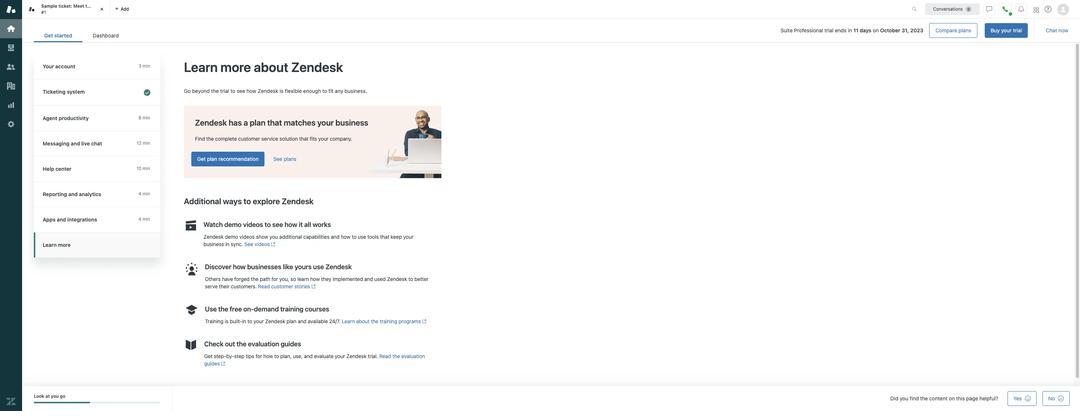 Task type: vqa. For each thing, say whether or not it's contained in the screenshot.
Subject
no



Task type: describe. For each thing, give the bounding box(es) containing it.
ticketing
[[43, 89, 66, 95]]

get for get started
[[44, 32, 53, 39]]

the inside read the evaluation guides
[[393, 354, 400, 360]]

on-
[[243, 306, 254, 314]]

add
[[121, 6, 129, 12]]

main element
[[0, 0, 22, 412]]

0 vertical spatial business
[[336, 118, 368, 128]]

and inside the zendesk demo videos show you additional capabilities and how to use tools that keep your business in sync.
[[331, 234, 340, 240]]

more for learn more
[[58, 242, 71, 248]]

plan,
[[280, 354, 292, 360]]

reporting image
[[6, 100, 16, 110]]

tab containing sample ticket: meet the ticket
[[22, 0, 110, 18]]

4 for reporting and analytics
[[139, 191, 141, 197]]

use
[[205, 306, 217, 314]]

analytics
[[79, 191, 101, 198]]

messaging and live chat
[[43, 141, 102, 147]]

at
[[45, 394, 50, 400]]

page
[[967, 396, 979, 402]]

and left available
[[298, 319, 307, 325]]

days
[[860, 27, 872, 33]]

see plans
[[273, 156, 297, 162]]

learn more button
[[34, 233, 159, 254]]

business inside the zendesk demo videos show you additional capabilities and how to use tools that keep your business in sync.
[[204, 241, 224, 248]]

2 horizontal spatial you
[[900, 396, 909, 402]]

to up show
[[265, 221, 271, 229]]

recommendation
[[219, 156, 259, 162]]

12
[[137, 141, 141, 146]]

min for your account
[[143, 63, 150, 69]]

your down demand
[[254, 319, 264, 325]]

ends
[[835, 27, 847, 33]]

to up "has"
[[231, 88, 235, 94]]

0 horizontal spatial see
[[237, 88, 245, 94]]

tabs tab list
[[22, 0, 905, 18]]

zendesk inside the zendesk demo videos show you additional capabilities and how to use tools that keep your business in sync.
[[204, 234, 224, 240]]

chat now
[[1046, 27, 1069, 33]]

1 vertical spatial on
[[949, 396, 955, 402]]

0 vertical spatial plan
[[250, 118, 266, 128]]

like
[[283, 263, 293, 271]]

2023
[[911, 27, 924, 33]]

ticketing system button
[[34, 80, 159, 106]]

min for help center
[[143, 166, 150, 172]]

october
[[881, 27, 901, 33]]

1 vertical spatial use
[[313, 263, 324, 271]]

to inside the zendesk demo videos show you additional capabilities and how to use tools that keep your business in sync.
[[352, 234, 357, 240]]

min for agent productivity
[[143, 115, 150, 121]]

read the evaluation guides link
[[204, 354, 425, 367]]

learn about the training programs link
[[342, 319, 427, 325]]

learn for learn more about zendesk
[[184, 59, 218, 75]]

use the free on-demand training courses
[[205, 306, 329, 314]]

zendesk demo videos show you additional capabilities and how to use tools that keep your business in sync.
[[204, 234, 414, 248]]

0 horizontal spatial trial
[[220, 88, 229, 94]]

progress bar image
[[34, 403, 90, 404]]

and left analytics
[[68, 191, 78, 198]]

complete
[[215, 136, 237, 142]]

zendesk has a plan that matches your business
[[195, 118, 368, 128]]

12 min
[[137, 141, 150, 146]]

zendesk up find
[[195, 118, 227, 128]]

(opens in a new tab) image inside 'read the evaluation guides' link
[[220, 362, 226, 367]]

trial for professional
[[825, 27, 834, 33]]

tab list containing get started
[[34, 29, 129, 42]]

1 vertical spatial training
[[380, 319, 397, 325]]

built-
[[230, 319, 242, 325]]

dashboard
[[93, 32, 119, 39]]

1 vertical spatial is
[[225, 319, 229, 325]]

read for yours
[[258, 284, 270, 290]]

zendesk down learn more about zendesk
[[258, 88, 278, 94]]

beyond
[[192, 88, 210, 94]]

how left 'plan,'
[[263, 354, 273, 360]]

your inside the zendesk demo videos show you additional capabilities and how to use tools that keep your business in sync.
[[403, 234, 414, 240]]

1 horizontal spatial is
[[280, 88, 284, 94]]

section containing suite professional trial ends in
[[135, 23, 1028, 38]]

how down learn more about zendesk
[[247, 88, 256, 94]]

how up forged
[[233, 263, 246, 271]]

customers.
[[231, 284, 257, 290]]

notifications image
[[1019, 6, 1025, 12]]

solution
[[280, 136, 298, 142]]

suite
[[781, 27, 793, 33]]

watch demo videos to see how it all works
[[204, 221, 331, 229]]

get for get plan recommendation
[[197, 156, 206, 162]]

learn about the training programs
[[342, 319, 421, 325]]

(opens in a new tab) image for courses
[[421, 320, 427, 324]]

see plans button
[[273, 156, 297, 163]]

you inside the zendesk demo videos show you additional capabilities and how to use tools that keep your business in sync.
[[270, 234, 278, 240]]

see videos link
[[244, 241, 276, 248]]

the inside others have forged the path for you, so learn how they implemented and used zendesk to better serve their customers.
[[251, 276, 259, 283]]

8 min
[[139, 115, 150, 121]]

company.
[[330, 136, 352, 142]]

learn for learn about the training programs
[[342, 319, 355, 325]]

integrations
[[67, 217, 97, 223]]

used
[[375, 276, 386, 283]]

discover
[[205, 263, 232, 271]]

apps and integrations
[[43, 217, 97, 223]]

demo for zendesk
[[225, 234, 238, 240]]

buy
[[991, 27, 1000, 33]]

3 min
[[139, 63, 150, 69]]

content-title region
[[184, 59, 442, 76]]

you,
[[279, 276, 289, 283]]

yes
[[1014, 396, 1022, 402]]

progress-bar progress bar
[[34, 403, 160, 404]]

get started
[[44, 32, 72, 39]]

4 min for integrations
[[139, 217, 150, 222]]

fit
[[329, 88, 334, 94]]

courses
[[305, 306, 329, 314]]

did you find the content on this page helpful?
[[891, 396, 999, 402]]

dashboard tab
[[83, 29, 129, 42]]

to left fit
[[323, 88, 327, 94]]

about inside content-title "region"
[[254, 59, 289, 75]]

views image
[[6, 43, 16, 53]]

ticket
[[94, 3, 106, 9]]

buy your trial button
[[985, 23, 1028, 38]]

check out the evaluation guides
[[204, 341, 301, 348]]

footer containing did you find the content on this page helpful?
[[22, 387, 1081, 412]]

zendesk down use the free on-demand training courses
[[265, 319, 285, 325]]

their
[[219, 284, 230, 290]]

demo for watch
[[224, 221, 242, 229]]

read for guides
[[379, 354, 391, 360]]

get for get step-by-step tips for how to plan, use, and evaluate your zendesk trial.
[[204, 354, 213, 360]]

service
[[262, 136, 278, 142]]

learn
[[297, 276, 309, 283]]

have
[[222, 276, 233, 283]]

others
[[205, 276, 221, 283]]

step-
[[214, 354, 226, 360]]

no button
[[1043, 392, 1070, 407]]

evaluate
[[314, 354, 334, 360]]

programs
[[399, 319, 421, 325]]

that inside the zendesk demo videos show you additional capabilities and how to use tools that keep your business in sync.
[[380, 234, 390, 240]]

zendesk products image
[[1034, 7, 1039, 12]]

and left live
[[71, 141, 80, 147]]

help center
[[43, 166, 72, 172]]

in inside the zendesk demo videos show you additional capabilities and how to use tools that keep your business in sync.
[[225, 241, 229, 248]]

2 horizontal spatial plan
[[287, 319, 297, 325]]

yes button
[[1008, 392, 1037, 407]]

2 vertical spatial in
[[242, 319, 246, 325]]

organizations image
[[6, 81, 16, 91]]

enough
[[303, 88, 321, 94]]

how inside the zendesk demo videos show you additional capabilities and how to use tools that keep your business in sync.
[[341, 234, 351, 240]]

messaging
[[43, 141, 70, 147]]

look at you go
[[34, 394, 65, 400]]

to inside others have forged the path for you, so learn how they implemented and used zendesk to better serve their customers.
[[409, 276, 413, 283]]

sample ticket: meet the ticket #1
[[41, 3, 106, 15]]

did
[[891, 396, 899, 402]]

zendesk up 'implemented'
[[326, 263, 352, 271]]

reporting and analytics
[[43, 191, 101, 198]]



Task type: locate. For each thing, give the bounding box(es) containing it.
learn more about zendesk
[[184, 59, 343, 75]]

more inside learn more dropdown button
[[58, 242, 71, 248]]

1 vertical spatial get
[[197, 156, 206, 162]]

demo inside the zendesk demo videos show you additional capabilities and how to use tools that keep your business in sync.
[[225, 234, 238, 240]]

use,
[[293, 354, 303, 360]]

chat now button
[[1041, 23, 1075, 38]]

(opens in a new tab) image for zendesk
[[310, 285, 316, 289]]

your right fits
[[318, 136, 329, 142]]

1 vertical spatial videos
[[240, 234, 255, 240]]

0 horizontal spatial evaluation
[[248, 341, 279, 348]]

0 horizontal spatial on
[[873, 27, 879, 33]]

watch
[[204, 221, 223, 229]]

0 horizontal spatial for
[[256, 354, 262, 360]]

see down the "find the complete customer service solution that fits your company."
[[273, 156, 282, 162]]

1 horizontal spatial evaluation
[[401, 354, 425, 360]]

learn more
[[43, 242, 71, 248]]

learn right 24/7.
[[342, 319, 355, 325]]

videos for to
[[243, 221, 263, 229]]

4 min from the top
[[143, 166, 150, 172]]

0 horizontal spatial more
[[58, 242, 71, 248]]

agent productivity
[[43, 115, 89, 121]]

0 vertical spatial 4 min
[[139, 191, 150, 197]]

others have forged the path for you, so learn how they implemented and used zendesk to better serve their customers.
[[205, 276, 429, 290]]

about
[[254, 59, 289, 75], [356, 319, 370, 325]]

about up go beyond the trial to see how zendesk is flexible enough to fit any business.
[[254, 59, 289, 75]]

on right days
[[873, 27, 879, 33]]

customer
[[238, 136, 260, 142], [271, 284, 293, 290]]

0 vertical spatial for
[[272, 276, 278, 283]]

1 vertical spatial learn
[[43, 242, 57, 248]]

0 horizontal spatial in
[[225, 241, 229, 248]]

plan
[[250, 118, 266, 128], [207, 156, 217, 162], [287, 319, 297, 325]]

0 horizontal spatial read
[[258, 284, 270, 290]]

yours
[[295, 263, 312, 271]]

guides up get step-by-step tips for how to plan, use, and evaluate your zendesk trial.
[[281, 341, 301, 348]]

0 vertical spatial use
[[358, 234, 366, 240]]

learn more heading
[[34, 233, 160, 255]]

plan right a
[[250, 118, 266, 128]]

your inside button
[[1002, 27, 1012, 33]]

0 vertical spatial more
[[221, 59, 251, 75]]

in left 11
[[848, 27, 852, 33]]

trial right 'beyond'
[[220, 88, 229, 94]]

learn
[[184, 59, 218, 75], [43, 242, 57, 248], [342, 319, 355, 325]]

that left keep
[[380, 234, 390, 240]]

training left the programs
[[380, 319, 397, 325]]

guides
[[281, 341, 301, 348], [204, 361, 220, 367]]

guides down step-
[[204, 361, 220, 367]]

look
[[34, 394, 44, 400]]

0 horizontal spatial business
[[204, 241, 224, 248]]

see up a
[[237, 88, 245, 94]]

learn inside dropdown button
[[43, 242, 57, 248]]

1 vertical spatial that
[[299, 136, 309, 142]]

zendesk left trial.
[[347, 354, 367, 360]]

plans for compare plans
[[959, 27, 972, 33]]

customers image
[[6, 62, 16, 72]]

0 vertical spatial learn
[[184, 59, 218, 75]]

and right apps
[[57, 217, 66, 223]]

for
[[272, 276, 278, 283], [256, 354, 262, 360]]

6 min from the top
[[143, 217, 150, 222]]

see for see plans
[[273, 156, 282, 162]]

1 min from the top
[[143, 63, 150, 69]]

more for learn more about zendesk
[[221, 59, 251, 75]]

explore
[[253, 197, 280, 206]]

videos inside the zendesk demo videos show you additional capabilities and how to use tools that keep your business in sync.
[[240, 234, 255, 240]]

to down on-
[[248, 319, 252, 325]]

check
[[204, 341, 224, 348]]

see inside button
[[273, 156, 282, 162]]

plans inside section
[[959, 27, 972, 33]]

for inside others have forged the path for you, so learn how they implemented and used zendesk to better serve their customers.
[[272, 276, 278, 283]]

1 horizontal spatial business
[[336, 118, 368, 128]]

for right tips
[[256, 354, 262, 360]]

how left it
[[285, 221, 297, 229]]

(opens in a new tab) image inside learn about the training programs link
[[421, 320, 427, 324]]

get down find
[[197, 156, 206, 162]]

so
[[291, 276, 296, 283]]

trial for your
[[1014, 27, 1023, 33]]

1 vertical spatial read
[[379, 354, 391, 360]]

1 vertical spatial 4 min
[[139, 217, 150, 222]]

get left step-
[[204, 354, 213, 360]]

zendesk up enough
[[291, 59, 343, 75]]

no
[[1049, 396, 1056, 402]]

min for reporting and analytics
[[143, 191, 150, 197]]

apps
[[43, 217, 56, 223]]

see right sync. in the bottom left of the page
[[244, 241, 253, 248]]

0 horizontal spatial that
[[267, 118, 282, 128]]

0 vertical spatial that
[[267, 118, 282, 128]]

get inside button
[[197, 156, 206, 162]]

videos up show
[[243, 221, 263, 229]]

learn down apps
[[43, 242, 57, 248]]

for for evaluation
[[256, 354, 262, 360]]

on
[[873, 27, 879, 33], [949, 396, 955, 402]]

how
[[247, 88, 256, 94], [285, 221, 297, 229], [341, 234, 351, 240], [233, 263, 246, 271], [310, 276, 320, 283], [263, 354, 273, 360]]

4 min for analytics
[[139, 191, 150, 197]]

and left used
[[364, 276, 373, 283]]

5 min from the top
[[143, 191, 150, 197]]

is left the flexible
[[280, 88, 284, 94]]

how inside others have forged the path for you, so learn how they implemented and used zendesk to better serve their customers.
[[310, 276, 320, 283]]

forged
[[234, 276, 250, 283]]

started
[[54, 32, 72, 39]]

plans for see plans
[[284, 156, 297, 162]]

you right at
[[51, 394, 59, 400]]

1 horizontal spatial customer
[[271, 284, 293, 290]]

0 horizontal spatial customer
[[238, 136, 260, 142]]

3 min from the top
[[143, 141, 150, 146]]

videos down show
[[255, 241, 270, 248]]

how left the tools
[[341, 234, 351, 240]]

2 vertical spatial get
[[204, 354, 213, 360]]

section
[[135, 23, 1028, 38]]

tools
[[368, 234, 379, 240]]

1 vertical spatial plans
[[284, 156, 297, 162]]

0 vertical spatial get
[[44, 32, 53, 39]]

training up 'training is built-in to your zendesk plan and available 24/7.'
[[280, 306, 304, 314]]

to right ways
[[244, 197, 251, 206]]

31,
[[902, 27, 909, 33]]

October 31, 2023 text field
[[881, 27, 924, 33]]

meet
[[73, 3, 84, 9]]

10
[[137, 166, 141, 172]]

the inside sample ticket: meet the ticket #1
[[85, 3, 93, 9]]

button displays agent's chat status as invisible. image
[[987, 6, 993, 12]]

find the complete customer service solution that fits your company.
[[195, 136, 352, 142]]

evaluation
[[248, 341, 279, 348], [401, 354, 425, 360]]

1 vertical spatial about
[[356, 319, 370, 325]]

see videos
[[244, 241, 270, 248]]

1 vertical spatial customer
[[271, 284, 293, 290]]

#1
[[41, 9, 46, 15]]

a
[[244, 118, 248, 128]]

trial.
[[368, 354, 378, 360]]

and inside others have forged the path for you, so learn how they implemented and used zendesk to better serve their customers.
[[364, 276, 373, 283]]

zendesk support image
[[6, 5, 16, 14]]

trial left ends on the right top of page
[[825, 27, 834, 33]]

ways
[[223, 197, 242, 206]]

footer
[[22, 387, 1081, 412]]

zendesk inside others have forged the path for you, so learn how they implemented and used zendesk to better serve their customers.
[[387, 276, 407, 283]]

learn inside content-title "region"
[[184, 59, 218, 75]]

(opens in a new tab) image for it
[[270, 243, 276, 247]]

in left sync. in the bottom left of the page
[[225, 241, 229, 248]]

get started image
[[6, 24, 16, 33]]

to left better
[[409, 276, 413, 283]]

get help image
[[1045, 6, 1052, 13]]

0 vertical spatial see
[[237, 88, 245, 94]]

2 horizontal spatial learn
[[342, 319, 355, 325]]

this
[[957, 396, 965, 402]]

0 vertical spatial plans
[[959, 27, 972, 33]]

your right buy
[[1002, 27, 1012, 33]]

get left started
[[44, 32, 53, 39]]

2 horizontal spatial trial
[[1014, 27, 1023, 33]]

0 vertical spatial is
[[280, 88, 284, 94]]

your right evaluate
[[335, 354, 345, 360]]

min for apps and integrations
[[143, 217, 150, 222]]

2 vertical spatial plan
[[287, 319, 297, 325]]

1 vertical spatial for
[[256, 354, 262, 360]]

2 vertical spatial videos
[[255, 241, 270, 248]]

min for messaging and live chat
[[143, 141, 150, 146]]

productivity
[[59, 115, 89, 121]]

your right keep
[[403, 234, 414, 240]]

better
[[415, 276, 429, 283]]

buy your trial
[[991, 27, 1023, 33]]

live
[[81, 141, 90, 147]]

0 vertical spatial 4
[[139, 191, 141, 197]]

(opens in a new tab) image inside read customer stories link
[[310, 285, 316, 289]]

more inside content-title "region"
[[221, 59, 251, 75]]

1 horizontal spatial plan
[[250, 118, 266, 128]]

customer down a
[[238, 136, 260, 142]]

1 horizontal spatial see
[[273, 156, 282, 162]]

1 horizontal spatial that
[[299, 136, 309, 142]]

1 vertical spatial 4
[[139, 217, 141, 222]]

2 min from the top
[[143, 115, 150, 121]]

2 4 from the top
[[139, 217, 141, 222]]

1 vertical spatial evaluation
[[401, 354, 425, 360]]

zendesk image
[[6, 398, 16, 407]]

1 4 from the top
[[139, 191, 141, 197]]

0 horizontal spatial see
[[244, 241, 253, 248]]

0 vertical spatial demo
[[224, 221, 242, 229]]

videos for show
[[240, 234, 255, 240]]

available
[[308, 319, 328, 325]]

for left 'you,'
[[272, 276, 278, 283]]

1 vertical spatial in
[[225, 241, 229, 248]]

1 4 min from the top
[[139, 191, 150, 197]]

0 horizontal spatial learn
[[43, 242, 57, 248]]

0 vertical spatial about
[[254, 59, 289, 75]]

compare plans
[[936, 27, 972, 33]]

0 horizontal spatial about
[[254, 59, 289, 75]]

4 for apps and integrations
[[139, 217, 141, 222]]

your up company.
[[318, 118, 334, 128]]

trial inside "buy your trial" button
[[1014, 27, 1023, 33]]

you right show
[[270, 234, 278, 240]]

zendesk
[[291, 59, 343, 75], [258, 88, 278, 94], [195, 118, 227, 128], [282, 197, 314, 206], [204, 234, 224, 240], [326, 263, 352, 271], [387, 276, 407, 283], [265, 319, 285, 325], [347, 354, 367, 360]]

reporting
[[43, 191, 67, 198]]

use up the they
[[313, 263, 324, 271]]

0 horizontal spatial guides
[[204, 361, 220, 367]]

get plan recommendation button
[[191, 152, 265, 167]]

read inside read the evaluation guides
[[379, 354, 391, 360]]

about right 24/7.
[[356, 319, 370, 325]]

and right use,
[[304, 354, 313, 360]]

that left fits
[[299, 136, 309, 142]]

zendesk inside content-title "region"
[[291, 59, 343, 75]]

go
[[60, 394, 65, 400]]

1 horizontal spatial see
[[272, 221, 283, 229]]

you right did
[[900, 396, 909, 402]]

plans right 'compare'
[[959, 27, 972, 33]]

1 vertical spatial demo
[[225, 234, 238, 240]]

out
[[225, 341, 235, 348]]

1 horizontal spatial about
[[356, 319, 370, 325]]

zendesk down watch
[[204, 234, 224, 240]]

2 vertical spatial that
[[380, 234, 390, 240]]

see for see videos
[[244, 241, 253, 248]]

guides inside read the evaluation guides
[[204, 361, 220, 367]]

business down watch
[[204, 241, 224, 248]]

0 vertical spatial see
[[273, 156, 282, 162]]

compare
[[936, 27, 958, 33]]

admin image
[[6, 120, 16, 129]]

learn up 'beyond'
[[184, 59, 218, 75]]

0 vertical spatial read
[[258, 284, 270, 290]]

customer down 'you,'
[[271, 284, 293, 290]]

helpful?
[[980, 396, 999, 402]]

0 horizontal spatial you
[[51, 394, 59, 400]]

8
[[139, 115, 141, 121]]

get plan recommendation
[[197, 156, 259, 162]]

has
[[229, 118, 242, 128]]

1 vertical spatial plan
[[207, 156, 217, 162]]

see
[[237, 88, 245, 94], [272, 221, 283, 229]]

24/7.
[[329, 319, 341, 325]]

see up additional
[[272, 221, 283, 229]]

they
[[321, 276, 331, 283]]

1 vertical spatial see
[[272, 221, 283, 229]]

text image
[[368, 110, 442, 178]]

to left 'plan,'
[[274, 354, 279, 360]]

on left this
[[949, 396, 955, 402]]

is left built-
[[225, 319, 229, 325]]

0 vertical spatial guides
[[281, 341, 301, 348]]

1 horizontal spatial on
[[949, 396, 955, 402]]

it
[[299, 221, 303, 229]]

professional
[[795, 27, 824, 33]]

read right trial.
[[379, 354, 391, 360]]

use inside the zendesk demo videos show you additional capabilities and how to use tools that keep your business in sync.
[[358, 234, 366, 240]]

demo up sync. in the bottom left of the page
[[225, 234, 238, 240]]

sync.
[[231, 241, 243, 248]]

additional
[[279, 234, 302, 240]]

1 vertical spatial more
[[58, 242, 71, 248]]

1 horizontal spatial read
[[379, 354, 391, 360]]

0 horizontal spatial use
[[313, 263, 324, 271]]

evaluation down the programs
[[401, 354, 425, 360]]

zendesk up it
[[282, 197, 314, 206]]

videos up see videos
[[240, 234, 255, 240]]

chat
[[91, 141, 102, 147]]

1 horizontal spatial plans
[[959, 27, 972, 33]]

to left the tools
[[352, 234, 357, 240]]

business up company.
[[336, 118, 368, 128]]

1 horizontal spatial use
[[358, 234, 366, 240]]

0 horizontal spatial training
[[280, 306, 304, 314]]

0 vertical spatial customer
[[238, 136, 260, 142]]

close image
[[98, 6, 106, 13]]

tab list
[[34, 29, 129, 42]]

2 horizontal spatial that
[[380, 234, 390, 240]]

(opens in a new tab) image
[[270, 243, 276, 247], [310, 285, 316, 289], [421, 320, 427, 324], [220, 362, 226, 367]]

for for like
[[272, 276, 278, 283]]

2 horizontal spatial in
[[848, 27, 852, 33]]

1 vertical spatial see
[[244, 241, 253, 248]]

trial down notifications image
[[1014, 27, 1023, 33]]

sample
[[41, 3, 57, 9]]

1 horizontal spatial for
[[272, 276, 278, 283]]

1 horizontal spatial guides
[[281, 341, 301, 348]]

plan down complete
[[207, 156, 217, 162]]

4 min
[[139, 191, 150, 197], [139, 217, 150, 222]]

use left the tools
[[358, 234, 366, 240]]

training
[[205, 319, 224, 325]]

learn for learn more
[[43, 242, 57, 248]]

tab
[[22, 0, 110, 18]]

1 vertical spatial business
[[204, 241, 224, 248]]

0 vertical spatial evaluation
[[248, 341, 279, 348]]

conversations
[[934, 6, 963, 12]]

2 4 min from the top
[[139, 217, 150, 222]]

1 horizontal spatial in
[[242, 319, 246, 325]]

chat
[[1046, 27, 1058, 33]]

how left the they
[[310, 276, 320, 283]]

plan left available
[[287, 319, 297, 325]]

1 vertical spatial guides
[[204, 361, 220, 367]]

additional
[[184, 197, 221, 206]]

0 horizontal spatial is
[[225, 319, 229, 325]]

fits
[[310, 136, 317, 142]]

evaluation inside read the evaluation guides
[[401, 354, 425, 360]]

(opens in a new tab) image inside see videos link
[[270, 243, 276, 247]]

plan inside button
[[207, 156, 217, 162]]

ticketing system
[[43, 89, 85, 95]]

1 horizontal spatial you
[[270, 234, 278, 240]]

0 vertical spatial in
[[848, 27, 852, 33]]

1 horizontal spatial trial
[[825, 27, 834, 33]]

that up the "find the complete customer service solution that fits your company."
[[267, 118, 282, 128]]

demo right watch
[[224, 221, 242, 229]]

stories
[[295, 284, 310, 290]]

2 vertical spatial learn
[[342, 319, 355, 325]]

zendesk right used
[[387, 276, 407, 283]]

and down works
[[331, 234, 340, 240]]

0 horizontal spatial plan
[[207, 156, 217, 162]]

and
[[71, 141, 80, 147], [68, 191, 78, 198], [57, 217, 66, 223], [331, 234, 340, 240], [364, 276, 373, 283], [298, 319, 307, 325], [304, 354, 313, 360]]

1 horizontal spatial training
[[380, 319, 397, 325]]

read down 'path' at the bottom of the page
[[258, 284, 270, 290]]

0 horizontal spatial plans
[[284, 156, 297, 162]]

show
[[256, 234, 268, 240]]

0 vertical spatial videos
[[243, 221, 263, 229]]

0 vertical spatial on
[[873, 27, 879, 33]]

your
[[1002, 27, 1012, 33], [318, 118, 334, 128], [318, 136, 329, 142], [403, 234, 414, 240], [254, 319, 264, 325], [335, 354, 345, 360]]

find
[[910, 396, 919, 402]]

use
[[358, 234, 366, 240], [313, 263, 324, 271]]

your account
[[43, 63, 75, 70]]

1 horizontal spatial learn
[[184, 59, 218, 75]]

by-
[[226, 354, 234, 360]]

in down on-
[[242, 319, 246, 325]]

plans down solution
[[284, 156, 297, 162]]

evaluation up tips
[[248, 341, 279, 348]]

additional ways to explore zendesk
[[184, 197, 314, 206]]

1 horizontal spatial more
[[221, 59, 251, 75]]



